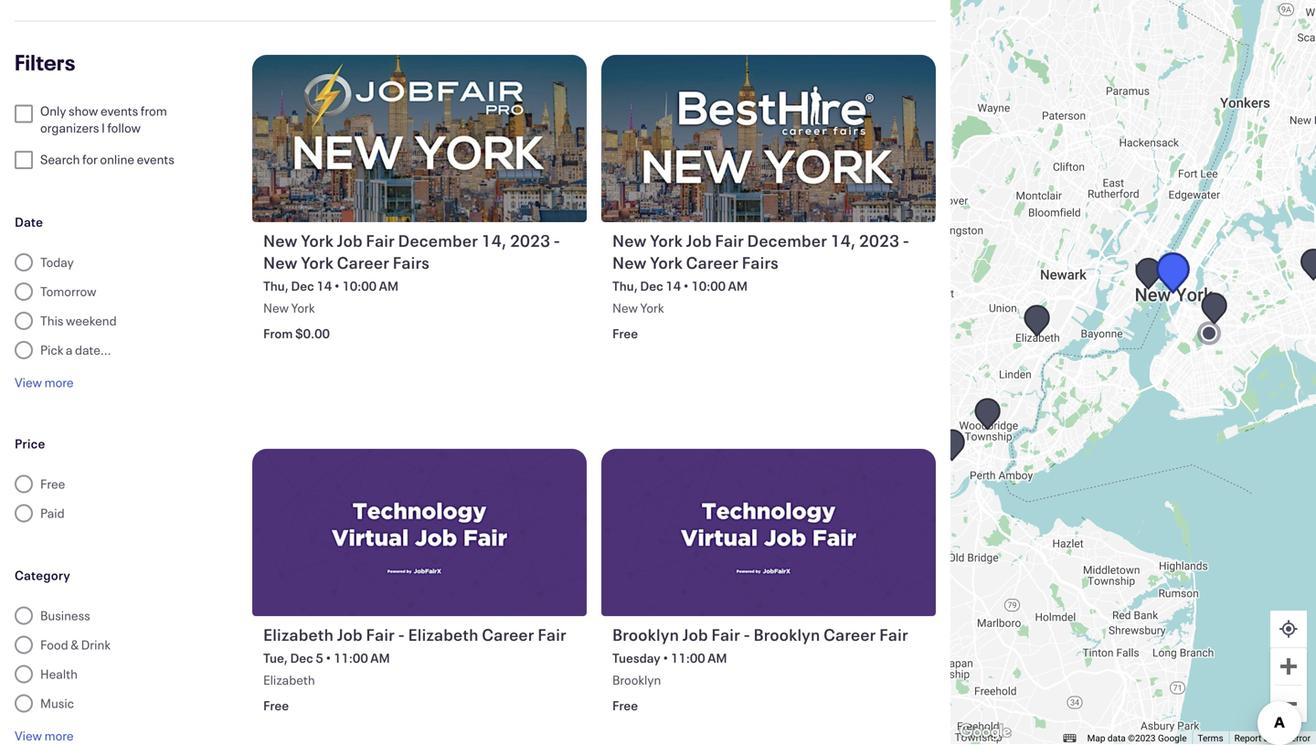 Task type: describe. For each thing, give the bounding box(es) containing it.
14, for new york job fair december 14, 2023 - new york career fairs thu, dec 14 •  10:00 am new york from $0.00
[[482, 230, 507, 251]]

follow
[[107, 119, 141, 136]]

brooklyn job fair - brooklyn career fair tuesday • 11:00 am brooklyn free
[[613, 624, 909, 714]]

dec for new york job fair december 14, 2023 - new york career fairs thu, dec 14 •  10:00 am new york from $0.00
[[291, 278, 314, 294]]

thu, for new york job fair december 14, 2023 - new york career fairs thu, dec 14 •  10:00 am new york from $0.00
[[263, 278, 289, 294]]

new york job fair december 14, 2023 - new york career fairs link for new york job fair december 14, 2023 - new york career fairs thu, dec 14 •  10:00 am new york free
[[613, 230, 929, 273]]

more for pick a date...
[[44, 374, 74, 391]]

new york job fair december 14, 2023 - new york career fairs primary image image for new york job fair december 14, 2023 - new york career fairs thu, dec 14 •  10:00 am new york free
[[602, 55, 936, 222]]

thu, for new york job fair december 14, 2023 - new york career fairs thu, dec 14 •  10:00 am new york free
[[613, 278, 638, 294]]

free inside new york job fair december 14, 2023 - new york career fairs thu, dec 14 •  10:00 am new york free
[[613, 325, 638, 342]]

view more for pick a date...
[[15, 374, 74, 391]]

category
[[15, 567, 70, 584]]

december for new york job fair december 14, 2023 - new york career fairs thu, dec 14 •  10:00 am new york free
[[748, 230, 828, 251]]

events inside only show events from organizers i follow
[[101, 102, 138, 119]]

only show events from organizers i follow
[[40, 102, 167, 136]]

map region
[[825, 0, 1317, 745]]

11:00 inside brooklyn job fair - brooklyn career fair tuesday • 11:00 am brooklyn free
[[671, 650, 706, 667]]

pick
[[40, 342, 63, 358]]

job inside new york job fair december 14, 2023 - new york career fairs thu, dec 14 •  10:00 am new york from $0.00
[[337, 230, 363, 251]]

google
[[1159, 733, 1187, 744]]

date
[[15, 214, 43, 230]]

1 vertical spatial events
[[137, 151, 174, 168]]

- inside new york job fair december 14, 2023 - new york career fairs thu, dec 14 •  10:00 am new york from $0.00
[[554, 230, 561, 251]]

career inside new york job fair december 14, 2023 - new york career fairs thu, dec 14 •  10:00 am new york free
[[686, 251, 739, 273]]

free inside brooklyn job fair - brooklyn career fair tuesday • 11:00 am brooklyn free
[[613, 697, 638, 714]]

weekend
[[66, 312, 117, 329]]

elizabeth job fair - elizabeth career fair primary image image
[[252, 449, 587, 616]]

keyboard shortcuts image
[[1064, 734, 1077, 743]]

dec for new york job fair december 14, 2023 - new york career fairs thu, dec 14 •  10:00 am new york free
[[640, 278, 664, 294]]

job inside new york job fair december 14, 2023 - new york career fairs thu, dec 14 •  10:00 am new york free
[[686, 230, 712, 251]]

health
[[40, 666, 78, 683]]

brooklyn job fair - brooklyn career fair link
[[613, 624, 929, 646]]

elizabeth job fair - elizabeth career fair tue, dec 5 •  11:00 am elizabeth free
[[263, 624, 567, 714]]

new york job fair december 14, 2023 - new york career fairs link for new york job fair december 14, 2023 - new york career fairs thu, dec 14 •  10:00 am new york from $0.00
[[263, 230, 580, 273]]

5
[[316, 650, 323, 667]]

search
[[40, 151, 80, 168]]

map
[[1088, 733, 1106, 744]]

fairs for new york job fair december 14, 2023 - new york career fairs thu, dec 14 •  10:00 am new york free
[[742, 251, 779, 273]]

i
[[101, 119, 105, 136]]

december for new york job fair december 14, 2023 - new york career fairs thu, dec 14 •  10:00 am new york from $0.00
[[398, 230, 478, 251]]

brooklyn job fair - brooklyn career fair primary image image
[[602, 449, 936, 616]]

view more element for music
[[15, 727, 74, 744]]

food
[[40, 636, 68, 653]]

am inside new york job fair december 14, 2023 - new york career fairs thu, dec 14 •  10:00 am new york free
[[728, 278, 748, 294]]

map data ©2023 google
[[1088, 733, 1187, 744]]

view for pick a date...
[[15, 374, 42, 391]]

new york job fair december 14, 2023 - new york career fairs primary image image for new york job fair december 14, 2023 - new york career fairs thu, dec 14 •  10:00 am new york from $0.00
[[252, 55, 587, 222]]

new york job fair december 14, 2023 - new york career fairs thu, dec 14 •  10:00 am new york free
[[613, 230, 910, 342]]

view more button for pick a date...
[[15, 374, 74, 391]]

career inside brooklyn job fair - brooklyn career fair tuesday • 11:00 am brooklyn free
[[824, 624, 877, 646]]

14 for new york job fair december 14, 2023 - new york career fairs thu, dec 14 •  10:00 am new york free
[[666, 278, 681, 294]]

am inside brooklyn job fair - brooklyn career fair tuesday • 11:00 am brooklyn free
[[708, 650, 727, 667]]

• inside elizabeth job fair - elizabeth career fair tue, dec 5 •  11:00 am elizabeth free
[[326, 650, 331, 667]]

error
[[1292, 733, 1311, 744]]

tomorrow
[[40, 283, 96, 300]]

&
[[71, 636, 79, 653]]

terms link
[[1198, 733, 1224, 744]]

14 for new york job fair december 14, 2023 - new york career fairs thu, dec 14 •  10:00 am new york from $0.00
[[317, 278, 332, 294]]

tue,
[[263, 650, 288, 667]]

fair inside new york job fair december 14, 2023 - new york career fairs thu, dec 14 •  10:00 am new york free
[[715, 230, 744, 251]]

music
[[40, 695, 74, 712]]

a for map
[[1264, 733, 1269, 744]]

am inside new york job fair december 14, 2023 - new york career fairs thu, dec 14 •  10:00 am new york from $0.00
[[379, 278, 399, 294]]

paid
[[40, 505, 65, 522]]

terms
[[1198, 733, 1224, 744]]

job inside brooklyn job fair - brooklyn career fair tuesday • 11:00 am brooklyn free
[[683, 624, 708, 646]]

google image
[[956, 721, 1016, 744]]

view for music
[[15, 727, 42, 744]]

tuesday
[[613, 650, 661, 667]]

map
[[1272, 733, 1290, 744]]



Task type: vqa. For each thing, say whether or not it's contained in the screenshot.


Task type: locate. For each thing, give the bounding box(es) containing it.
job
[[337, 230, 363, 251], [686, 230, 712, 251], [337, 624, 363, 646], [683, 624, 708, 646]]

only
[[40, 102, 66, 119]]

2 2023 from the left
[[859, 230, 900, 251]]

0 horizontal spatial 14
[[317, 278, 332, 294]]

14,
[[482, 230, 507, 251], [831, 230, 856, 251]]

fair
[[366, 230, 395, 251], [715, 230, 744, 251], [366, 624, 395, 646], [538, 624, 567, 646], [712, 624, 741, 646], [880, 624, 909, 646]]

2 more from the top
[[44, 727, 74, 744]]

price
[[15, 435, 45, 452]]

view more button
[[15, 374, 74, 391], [15, 727, 74, 744]]

job inside elizabeth job fair - elizabeth career fair tue, dec 5 •  11:00 am elizabeth free
[[337, 624, 363, 646]]

11:00 inside elizabeth job fair - elizabeth career fair tue, dec 5 •  11:00 am elizabeth free
[[334, 650, 368, 667]]

1 horizontal spatial new york job fair december 14, 2023 - new york career fairs primary image image
[[602, 55, 936, 222]]

york
[[301, 230, 334, 251], [650, 230, 683, 251], [301, 251, 334, 273], [650, 251, 683, 273], [291, 299, 315, 316], [641, 299, 664, 316]]

2 new york job fair december 14, 2023 - new york career fairs link from the left
[[613, 230, 929, 273]]

career inside elizabeth job fair - elizabeth career fair tue, dec 5 •  11:00 am elizabeth free
[[482, 624, 535, 646]]

search for online events
[[40, 151, 174, 168]]

2023 for new york job fair december 14, 2023 - new york career fairs thu, dec 14 •  10:00 am new york free
[[859, 230, 900, 251]]

0 horizontal spatial december
[[398, 230, 478, 251]]

2 fairs from the left
[[742, 251, 779, 273]]

0 horizontal spatial fairs
[[393, 251, 430, 273]]

new
[[263, 230, 298, 251], [613, 230, 647, 251], [263, 251, 298, 273], [613, 251, 647, 273], [263, 299, 289, 316], [613, 299, 638, 316]]

0 horizontal spatial a
[[66, 342, 73, 358]]

from
[[141, 102, 167, 119]]

a right pick
[[66, 342, 73, 358]]

2 december from the left
[[748, 230, 828, 251]]

fairs inside new york job fair december 14, 2023 - new york career fairs thu, dec 14 •  10:00 am new york free
[[742, 251, 779, 273]]

11:00 right 5
[[334, 650, 368, 667]]

more down pick
[[44, 374, 74, 391]]

0 horizontal spatial new york job fair december 14, 2023 - new york career fairs primary image image
[[252, 55, 587, 222]]

1 horizontal spatial fairs
[[742, 251, 779, 273]]

11:00
[[334, 650, 368, 667], [671, 650, 706, 667]]

2 view more button from the top
[[15, 727, 74, 744]]

2 view more from the top
[[15, 727, 74, 744]]

free
[[613, 325, 638, 342], [40, 475, 65, 492], [263, 697, 289, 714], [613, 697, 638, 714]]

2 view from the top
[[15, 727, 42, 744]]

14
[[317, 278, 332, 294], [666, 278, 681, 294]]

0 horizontal spatial thu,
[[263, 278, 289, 294]]

view more button down pick
[[15, 374, 74, 391]]

2023
[[510, 230, 551, 251], [859, 230, 900, 251]]

new york job fair december 14, 2023 - new york career fairs thu, dec 14 •  10:00 am new york from $0.00
[[263, 230, 561, 342]]

• inside brooklyn job fair - brooklyn career fair tuesday • 11:00 am brooklyn free
[[663, 650, 669, 667]]

1 view more element from the top
[[15, 374, 74, 391]]

report a map error link
[[1235, 733, 1311, 744]]

1 14 from the left
[[317, 278, 332, 294]]

events left from
[[101, 102, 138, 119]]

10:00 for new york job fair december 14, 2023 - new york career fairs thu, dec 14 •  10:00 am new york from $0.00
[[342, 278, 377, 294]]

©2023
[[1129, 733, 1156, 744]]

events right online
[[137, 151, 174, 168]]

- inside new york job fair december 14, 2023 - new york career fairs thu, dec 14 •  10:00 am new york free
[[903, 230, 910, 251]]

fairs
[[393, 251, 430, 273], [742, 251, 779, 273]]

0 horizontal spatial 11:00
[[334, 650, 368, 667]]

brooklyn
[[613, 624, 680, 646], [754, 624, 821, 646], [613, 672, 661, 689]]

0 vertical spatial view
[[15, 374, 42, 391]]

1 horizontal spatial 11:00
[[671, 650, 706, 667]]

0 vertical spatial more
[[44, 374, 74, 391]]

pick a date...
[[40, 342, 111, 358]]

0 vertical spatial a
[[66, 342, 73, 358]]

view more element down the music
[[15, 727, 74, 744]]

report
[[1235, 733, 1262, 744]]

• inside new york job fair december 14, 2023 - new york career fairs thu, dec 14 •  10:00 am new york from $0.00
[[334, 278, 340, 294]]

dec inside elizabeth job fair - elizabeth career fair tue, dec 5 •  11:00 am elizabeth free
[[290, 650, 313, 667]]

14, for new york job fair december 14, 2023 - new york career fairs thu, dec 14 •  10:00 am new york free
[[831, 230, 856, 251]]

thu,
[[263, 278, 289, 294], [613, 278, 638, 294]]

1 view more button from the top
[[15, 374, 74, 391]]

1 14, from the left
[[482, 230, 507, 251]]

2023 for new york job fair december 14, 2023 - new york career fairs thu, dec 14 •  10:00 am new york from $0.00
[[510, 230, 551, 251]]

this weekend
[[40, 312, 117, 329]]

11:00 right tuesday
[[671, 650, 706, 667]]

food & drink
[[40, 636, 111, 653]]

more for music
[[44, 727, 74, 744]]

10:00
[[342, 278, 377, 294], [692, 278, 726, 294]]

december
[[398, 230, 478, 251], [748, 230, 828, 251]]

view more button for music
[[15, 727, 74, 744]]

thu, inside new york job fair december 14, 2023 - new york career fairs thu, dec 14 •  10:00 am new york free
[[613, 278, 638, 294]]

1 view from the top
[[15, 374, 42, 391]]

view
[[15, 374, 42, 391], [15, 727, 42, 744]]

1 horizontal spatial 2023
[[859, 230, 900, 251]]

this
[[40, 312, 64, 329]]

1 vertical spatial more
[[44, 727, 74, 744]]

$0.00
[[295, 325, 330, 342]]

0 vertical spatial view more button
[[15, 374, 74, 391]]

view down the music
[[15, 727, 42, 744]]

1 vertical spatial view more element
[[15, 727, 74, 744]]

dec
[[291, 278, 314, 294], [640, 278, 664, 294], [290, 650, 313, 667]]

1 2023 from the left
[[510, 230, 551, 251]]

organizers
[[40, 119, 99, 136]]

new york job fair december 14, 2023 - new york career fairs primary image image
[[252, 55, 587, 222], [602, 55, 936, 222]]

0 horizontal spatial 14,
[[482, 230, 507, 251]]

events
[[101, 102, 138, 119], [137, 151, 174, 168]]

2023 inside new york job fair december 14, 2023 - new york career fairs thu, dec 14 •  10:00 am new york from $0.00
[[510, 230, 551, 251]]

view more element for pick a date...
[[15, 374, 74, 391]]

more
[[44, 374, 74, 391], [44, 727, 74, 744]]

a
[[66, 342, 73, 358], [1264, 733, 1269, 744]]

- inside brooklyn job fair - brooklyn career fair tuesday • 11:00 am brooklyn free
[[744, 624, 751, 646]]

business
[[40, 607, 90, 624]]

view more element down pick
[[15, 374, 74, 391]]

2 new york job fair december 14, 2023 - new york career fairs primary image image from the left
[[602, 55, 936, 222]]

dec inside new york job fair december 14, 2023 - new york career fairs thu, dec 14 •  10:00 am new york free
[[640, 278, 664, 294]]

1 horizontal spatial 10:00
[[692, 278, 726, 294]]

view more
[[15, 374, 74, 391], [15, 727, 74, 744]]

•
[[334, 278, 340, 294], [684, 278, 689, 294], [326, 650, 331, 667], [663, 650, 669, 667]]

view more element
[[15, 374, 74, 391], [15, 727, 74, 744]]

0 vertical spatial events
[[101, 102, 138, 119]]

show
[[69, 102, 98, 119]]

elizabeth
[[263, 624, 334, 646], [408, 624, 479, 646], [263, 672, 315, 689]]

14, inside new york job fair december 14, 2023 - new york career fairs thu, dec 14 •  10:00 am new york from $0.00
[[482, 230, 507, 251]]

december inside new york job fair december 14, 2023 - new york career fairs thu, dec 14 •  10:00 am new york from $0.00
[[398, 230, 478, 251]]

-
[[554, 230, 561, 251], [903, 230, 910, 251], [398, 624, 405, 646], [744, 624, 751, 646]]

- inside elizabeth job fair - elizabeth career fair tue, dec 5 •  11:00 am elizabeth free
[[398, 624, 405, 646]]

1 10:00 from the left
[[342, 278, 377, 294]]

2 11:00 from the left
[[671, 650, 706, 667]]

date...
[[75, 342, 111, 358]]

14 inside new york job fair december 14, 2023 - new york career fairs thu, dec 14 •  10:00 am new york from $0.00
[[317, 278, 332, 294]]

elizabeth job fair - elizabeth career fair link
[[263, 624, 580, 646]]

fair inside new york job fair december 14, 2023 - new york career fairs thu, dec 14 •  10:00 am new york from $0.00
[[366, 230, 395, 251]]

online
[[100, 151, 134, 168]]

1 december from the left
[[398, 230, 478, 251]]

december inside new york job fair december 14, 2023 - new york career fairs thu, dec 14 •  10:00 am new york free
[[748, 230, 828, 251]]

view more for music
[[15, 727, 74, 744]]

data
[[1108, 733, 1126, 744]]

drink
[[81, 636, 111, 653]]

fairs inside new york job fair december 14, 2023 - new york career fairs thu, dec 14 •  10:00 am new york from $0.00
[[393, 251, 430, 273]]

0 horizontal spatial new york job fair december 14, 2023 - new york career fairs link
[[263, 230, 580, 273]]

filters
[[15, 48, 76, 76]]

1 new york job fair december 14, 2023 - new york career fairs primary image image from the left
[[252, 55, 587, 222]]

1 more from the top
[[44, 374, 74, 391]]

1 vertical spatial view more button
[[15, 727, 74, 744]]

view down pick
[[15, 374, 42, 391]]

0 horizontal spatial 2023
[[510, 230, 551, 251]]

1 thu, from the left
[[263, 278, 289, 294]]

from
[[263, 325, 293, 342]]

2 thu, from the left
[[613, 278, 638, 294]]

fairs for new york job fair december 14, 2023 - new york career fairs thu, dec 14 •  10:00 am new york from $0.00
[[393, 251, 430, 273]]

1 horizontal spatial 14
[[666, 278, 681, 294]]

1 fairs from the left
[[393, 251, 430, 273]]

1 vertical spatial a
[[1264, 733, 1269, 744]]

0 vertical spatial view more
[[15, 374, 74, 391]]

2 view more element from the top
[[15, 727, 74, 744]]

1 horizontal spatial thu,
[[613, 278, 638, 294]]

10:00 inside new york job fair december 14, 2023 - new york career fairs thu, dec 14 •  10:00 am new york free
[[692, 278, 726, 294]]

view more button down the music
[[15, 727, 74, 744]]

1 11:00 from the left
[[334, 650, 368, 667]]

10:00 inside new york job fair december 14, 2023 - new york career fairs thu, dec 14 •  10:00 am new york from $0.00
[[342, 278, 377, 294]]

1 horizontal spatial new york job fair december 14, 2023 - new york career fairs link
[[613, 230, 929, 273]]

more down the music
[[44, 727, 74, 744]]

1 vertical spatial view
[[15, 727, 42, 744]]

1 horizontal spatial a
[[1264, 733, 1269, 744]]

• inside new york job fair december 14, 2023 - new york career fairs thu, dec 14 •  10:00 am new york free
[[684, 278, 689, 294]]

1 vertical spatial view more
[[15, 727, 74, 744]]

new york job fair december 14, 2023 - new york career fairs link
[[263, 230, 580, 273], [613, 230, 929, 273]]

career inside new york job fair december 14, 2023 - new york career fairs thu, dec 14 •  10:00 am new york from $0.00
[[337, 251, 390, 273]]

today
[[40, 254, 74, 271]]

view more down pick
[[15, 374, 74, 391]]

thu, inside new york job fair december 14, 2023 - new york career fairs thu, dec 14 •  10:00 am new york from $0.00
[[263, 278, 289, 294]]

1 new york job fair december 14, 2023 - new york career fairs link from the left
[[263, 230, 580, 273]]

1 horizontal spatial 14,
[[831, 230, 856, 251]]

1 view more from the top
[[15, 374, 74, 391]]

2023 inside new york job fair december 14, 2023 - new york career fairs thu, dec 14 •  10:00 am new york free
[[859, 230, 900, 251]]

a for date...
[[66, 342, 73, 358]]

am inside elizabeth job fair - elizabeth career fair tue, dec 5 •  11:00 am elizabeth free
[[371, 650, 390, 667]]

10:00 for new york job fair december 14, 2023 - new york career fairs thu, dec 14 •  10:00 am new york free
[[692, 278, 726, 294]]

for
[[82, 151, 98, 168]]

report a map error
[[1235, 733, 1311, 744]]

2 14 from the left
[[666, 278, 681, 294]]

view more down the music
[[15, 727, 74, 744]]

2 10:00 from the left
[[692, 278, 726, 294]]

0 horizontal spatial 10:00
[[342, 278, 377, 294]]

1 horizontal spatial december
[[748, 230, 828, 251]]

career
[[337, 251, 390, 273], [686, 251, 739, 273], [482, 624, 535, 646], [824, 624, 877, 646]]

14 inside new york job fair december 14, 2023 - new york career fairs thu, dec 14 •  10:00 am new york free
[[666, 278, 681, 294]]

14, inside new york job fair december 14, 2023 - new york career fairs thu, dec 14 •  10:00 am new york free
[[831, 230, 856, 251]]

2 14, from the left
[[831, 230, 856, 251]]

0 vertical spatial view more element
[[15, 374, 74, 391]]

a left map
[[1264, 733, 1269, 744]]

free inside elizabeth job fair - elizabeth career fair tue, dec 5 •  11:00 am elizabeth free
[[263, 697, 289, 714]]

dec inside new york job fair december 14, 2023 - new york career fairs thu, dec 14 •  10:00 am new york from $0.00
[[291, 278, 314, 294]]

am
[[379, 278, 399, 294], [728, 278, 748, 294], [371, 650, 390, 667], [708, 650, 727, 667]]



